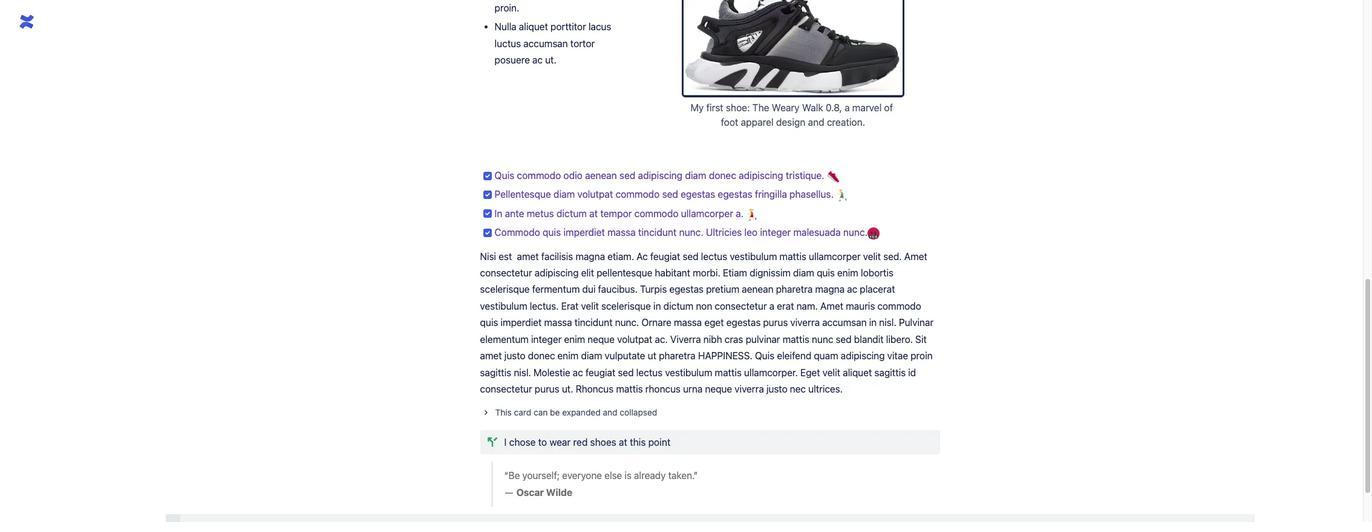 Task type: vqa. For each thing, say whether or not it's contained in the screenshot.
Appswitcher Icon
no



Task type: describe. For each thing, give the bounding box(es) containing it.
aliquet inside nisi est  amet facilisis magna etiam. ac feugiat sed lectus vestibulum mattis ullamcorper velit sed. amet consectetur adipiscing elit pellentesque habitant morbi. etiam dignissim diam quis enim lobortis scelerisque fermentum dui faucibus. turpis egestas pretium aenean pharetra magna ac placerat vestibulum lectus. erat velit scelerisque in dictum non consectetur a erat nam. amet mauris commodo quis imperdiet massa tincidunt nunc. ornare massa eget egestas purus viverra accumsan in nisl. pulvinar elementum integer enim neque volutpat ac. viverra nibh cras pulvinar mattis nunc sed blandit libero. sit amet justo donec enim diam vulputate ut pharetra happiness. quis eleifend quam adipiscing vitae proin sagittis nisl. molestie ac feugiat sed lectus vestibulum mattis ullamcorper. eget velit aliquet sagittis id consectetur purus ut. rhoncus mattis rhoncus urna neque viverra justo nec ultrices.
[[843, 367, 872, 378]]

posuere
[[495, 54, 530, 65]]

a.
[[736, 208, 744, 219]]

0 horizontal spatial viverra
[[735, 384, 764, 395]]

accumsan inside nisi est  amet facilisis magna etiam. ac feugiat sed lectus vestibulum mattis ullamcorper velit sed. amet consectetur adipiscing elit pellentesque habitant morbi. etiam dignissim diam quis enim lobortis scelerisque fermentum dui faucibus. turpis egestas pretium aenean pharetra magna ac placerat vestibulum lectus. erat velit scelerisque in dictum non consectetur a erat nam. amet mauris commodo quis imperdiet massa tincidunt nunc. ornare massa eget egestas purus viverra accumsan in nisl. pulvinar elementum integer enim neque volutpat ac. viverra nibh cras pulvinar mattis nunc sed blandit libero. sit amet justo donec enim diam vulputate ut pharetra happiness. quis eleifend quam adipiscing vitae proin sagittis nisl. molestie ac feugiat sed lectus vestibulum mattis ullamcorper. eget velit aliquet sagittis id consectetur purus ut. rhoncus mattis rhoncus urna neque viverra justo nec ultrices.
[[823, 317, 867, 328]]

tortor
[[571, 38, 595, 49]]

this card can be expanded and collapsed
[[495, 408, 658, 418]]

1 vertical spatial purus
[[535, 384, 560, 395]]

etiam.
[[608, 251, 634, 262]]

nunc. inside nisi est  amet facilisis magna etiam. ac feugiat sed lectus vestibulum mattis ullamcorper velit sed. amet consectetur adipiscing elit pellentesque habitant morbi. etiam dignissim diam quis enim lobortis scelerisque fermentum dui faucibus. turpis egestas pretium aenean pharetra magna ac placerat vestibulum lectus. erat velit scelerisque in dictum non consectetur a erat nam. amet mauris commodo quis imperdiet massa tincidunt nunc. ornare massa eget egestas purus viverra accumsan in nisl. pulvinar elementum integer enim neque volutpat ac. viverra nibh cras pulvinar mattis nunc sed blandit libero. sit amet justo donec enim diam vulputate ut pharetra happiness. quis eleifend quam adipiscing vitae proin sagittis nisl. molestie ac feugiat sed lectus vestibulum mattis ullamcorper. eget velit aliquet sagittis id consectetur purus ut. rhoncus mattis rhoncus urna neque viverra justo nec ultrices.
[[615, 317, 639, 328]]

0 vertical spatial lectus
[[701, 251, 728, 262]]

2 vertical spatial ac
[[573, 367, 583, 378]]

:face_with_symbols_over_mouth: image
[[868, 228, 880, 240]]

ut. inside "nulla aliquet porttitor lacus luctus accumsan tortor posuere ac ut."
[[545, 54, 557, 65]]

rhoncus
[[576, 384, 614, 395]]

pellentesque diam volutpat commodo sed egestas egestas fringilla phasellus.
[[495, 189, 837, 200]]

taken."
[[669, 471, 698, 481]]

proin
[[911, 351, 933, 361]]

1 horizontal spatial nunc.
[[679, 227, 704, 238]]

porttitor
[[551, 21, 586, 32]]

cras
[[725, 334, 744, 345]]

this
[[495, 408, 512, 418]]

placerat
[[860, 284, 896, 295]]

in
[[495, 208, 503, 219]]

happiness.
[[698, 351, 753, 361]]

0 horizontal spatial amet
[[480, 351, 502, 361]]

1 vertical spatial neque
[[705, 384, 732, 395]]

nibh
[[704, 334, 722, 345]]

1 horizontal spatial amet
[[905, 251, 928, 262]]

―
[[505, 487, 514, 498]]

ultricies
[[706, 227, 742, 238]]

est
[[499, 251, 512, 262]]

id
[[909, 367, 917, 378]]

else
[[605, 471, 622, 481]]

luctus
[[495, 38, 521, 49]]

adipiscing down blandit
[[841, 351, 885, 361]]

2 horizontal spatial nunc.
[[844, 227, 868, 238]]

2 horizontal spatial velit
[[863, 251, 881, 262]]

pellentesque
[[495, 189, 551, 200]]

diam down odio
[[554, 189, 575, 200]]

can
[[534, 408, 548, 418]]

weary
[[772, 102, 800, 113]]

to
[[538, 437, 547, 448]]

0 vertical spatial feugiat
[[651, 251, 681, 262]]

1 horizontal spatial massa
[[608, 227, 636, 238]]

0 horizontal spatial ullamcorper
[[681, 208, 734, 219]]

ullamcorper.
[[744, 367, 798, 378]]

oscar
[[517, 487, 544, 498]]

1 horizontal spatial quis
[[543, 227, 561, 238]]

decision image
[[483, 433, 502, 452]]

be
[[550, 408, 560, 418]]

this card can be expanded and collapsed button
[[474, 401, 947, 425]]

volutpat inside nisi est  amet facilisis magna etiam. ac feugiat sed lectus vestibulum mattis ullamcorper velit sed. amet consectetur adipiscing elit pellentesque habitant morbi. etiam dignissim diam quis enim lobortis scelerisque fermentum dui faucibus. turpis egestas pretium aenean pharetra magna ac placerat vestibulum lectus. erat velit scelerisque in dictum non consectetur a erat nam. amet mauris commodo quis imperdiet massa tincidunt nunc. ornare massa eget egestas purus viverra accumsan in nisl. pulvinar elementum integer enim neque volutpat ac. viverra nibh cras pulvinar mattis nunc sed blandit libero. sit amet justo donec enim diam vulputate ut pharetra happiness. quis eleifend quam adipiscing vitae proin sagittis nisl. molestie ac feugiat sed lectus vestibulum mattis ullamcorper. eget velit aliquet sagittis id consectetur purus ut. rhoncus mattis rhoncus urna neque viverra justo nec ultrices.
[[617, 334, 653, 345]]

nisi
[[480, 251, 496, 262]]

commodo up "pellentesque" in the left of the page
[[517, 170, 561, 181]]

2 vertical spatial consectetur
[[480, 384, 532, 395]]

diam up nam.
[[794, 268, 815, 278]]

apparel
[[741, 117, 774, 127]]

0 vertical spatial tincidunt
[[638, 227, 677, 238]]

mattis up collapsed
[[616, 384, 643, 395]]

1 vertical spatial feugiat
[[586, 367, 616, 378]]

egestas up commodo quis imperdiet massa tincidunt nunc. ultricies leo integer malesuada nunc.
[[681, 189, 716, 200]]

everyone
[[562, 471, 602, 481]]

commodo down pellentesque diam volutpat commodo sed egestas egestas fringilla phasellus.
[[635, 208, 679, 219]]

erat
[[561, 301, 579, 312]]

eget
[[705, 317, 724, 328]]

0 horizontal spatial neque
[[588, 334, 615, 345]]

0 horizontal spatial scelerisque
[[480, 284, 530, 295]]

1 horizontal spatial pharetra
[[776, 284, 813, 295]]

pulvinar
[[746, 334, 780, 345]]

commodo
[[495, 227, 540, 238]]

point
[[649, 437, 671, 448]]

turpis
[[640, 284, 667, 295]]

donec inside nisi est  amet facilisis magna etiam. ac feugiat sed lectus vestibulum mattis ullamcorper velit sed. amet consectetur adipiscing elit pellentesque habitant morbi. etiam dignissim diam quis enim lobortis scelerisque fermentum dui faucibus. turpis egestas pretium aenean pharetra magna ac placerat vestibulum lectus. erat velit scelerisque in dictum non consectetur a erat nam. amet mauris commodo quis imperdiet massa tincidunt nunc. ornare massa eget egestas purus viverra accumsan in nisl. pulvinar elementum integer enim neque volutpat ac. viverra nibh cras pulvinar mattis nunc sed blandit libero. sit amet justo donec enim diam vulputate ut pharetra happiness. quis eleifend quam adipiscing vitae proin sagittis nisl. molestie ac feugiat sed lectus vestibulum mattis ullamcorper. eget velit aliquet sagittis id consectetur purus ut. rhoncus mattis rhoncus urna neque viverra justo nec ultrices.
[[528, 351, 555, 361]]

nulla
[[495, 21, 517, 32]]

diam up "rhoncus"
[[581, 351, 602, 361]]

of
[[885, 102, 893, 113]]

habitant
[[655, 268, 691, 278]]

1 horizontal spatial magna
[[816, 284, 845, 295]]

1 vertical spatial quis
[[817, 268, 835, 278]]

urna
[[683, 384, 703, 395]]

0 horizontal spatial nisl.
[[514, 367, 531, 378]]

0 horizontal spatial aenean
[[585, 170, 617, 181]]

rhoncus
[[646, 384, 681, 395]]

erat
[[777, 301, 794, 312]]

egestas up the cras
[[727, 317, 761, 328]]

fermentum
[[532, 284, 580, 295]]

fringilla
[[755, 189, 787, 200]]

mattis up dignissim
[[780, 251, 807, 262]]

ut. inside nisi est  amet facilisis magna etiam. ac feugiat sed lectus vestibulum mattis ullamcorper velit sed. amet consectetur adipiscing elit pellentesque habitant morbi. etiam dignissim diam quis enim lobortis scelerisque fermentum dui faucibus. turpis egestas pretium aenean pharetra magna ac placerat vestibulum lectus. erat velit scelerisque in dictum non consectetur a erat nam. amet mauris commodo quis imperdiet massa tincidunt nunc. ornare massa eget egestas purus viverra accumsan in nisl. pulvinar elementum integer enim neque volutpat ac. viverra nibh cras pulvinar mattis nunc sed blandit libero. sit amet justo donec enim diam vulputate ut pharetra happiness. quis eleifend quam adipiscing vitae proin sagittis nisl. molestie ac feugiat sed lectus vestibulum mattis ullamcorper. eget velit aliquet sagittis id consectetur purus ut. rhoncus mattis rhoncus urna neque viverra justo nec ultrices.
[[562, 384, 574, 395]]

ullamcorper inside nisi est  amet facilisis magna etiam. ac feugiat sed lectus vestibulum mattis ullamcorper velit sed. amet consectetur adipiscing elit pellentesque habitant morbi. etiam dignissim diam quis enim lobortis scelerisque fermentum dui faucibus. turpis egestas pretium aenean pharetra magna ac placerat vestibulum lectus. erat velit scelerisque in dictum non consectetur a erat nam. amet mauris commodo quis imperdiet massa tincidunt nunc. ornare massa eget egestas purus viverra accumsan in nisl. pulvinar elementum integer enim neque volutpat ac. viverra nibh cras pulvinar mattis nunc sed blandit libero. sit amet justo donec enim diam vulputate ut pharetra happiness. quis eleifend quam adipiscing vitae proin sagittis nisl. molestie ac feugiat sed lectus vestibulum mattis ullamcorper. eget velit aliquet sagittis id consectetur purus ut. rhoncus mattis rhoncus urna neque viverra justo nec ultrices.
[[809, 251, 861, 262]]

chose
[[509, 437, 536, 448]]

0 horizontal spatial quis
[[480, 317, 498, 328]]

egestas up a.
[[718, 189, 753, 200]]

a inside my first shoe: the weary walk 0.8, a marvel of foot apparel design and creation.
[[845, 102, 850, 113]]

2 vertical spatial enim
[[558, 351, 579, 361]]

lacus
[[589, 21, 612, 32]]

0 vertical spatial consectetur
[[480, 268, 532, 278]]

ac
[[637, 251, 648, 262]]

wilde
[[546, 487, 573, 498]]

:face_with_symbols_over_mouth: image
[[868, 228, 880, 240]]

in ante metus dictum at tempor commodo ullamcorper a.
[[495, 208, 747, 219]]

0 horizontal spatial massa
[[544, 317, 572, 328]]

eget
[[801, 367, 821, 378]]

sit
[[916, 334, 927, 345]]

1 vertical spatial justo
[[767, 384, 788, 395]]

design
[[776, 117, 806, 127]]

sed down the vulputate
[[618, 367, 634, 378]]

commodo inside nisi est  amet facilisis magna etiam. ac feugiat sed lectus vestibulum mattis ullamcorper velit sed. amet consectetur adipiscing elit pellentesque habitant morbi. etiam dignissim diam quis enim lobortis scelerisque fermentum dui faucibus. turpis egestas pretium aenean pharetra magna ac placerat vestibulum lectus. erat velit scelerisque in dictum non consectetur a erat nam. amet mauris commodo quis imperdiet massa tincidunt nunc. ornare massa eget egestas purus viverra accumsan in nisl. pulvinar elementum integer enim neque volutpat ac. viverra nibh cras pulvinar mattis nunc sed blandit libero. sit amet justo donec enim diam vulputate ut pharetra happiness. quis eleifend quam adipiscing vitae proin sagittis nisl. molestie ac feugiat sed lectus vestibulum mattis ullamcorper. eget velit aliquet sagittis id consectetur purus ut. rhoncus mattis rhoncus urna neque viverra justo nec ultrices.
[[878, 301, 922, 312]]

imperdiet inside nisi est  amet facilisis magna etiam. ac feugiat sed lectus vestibulum mattis ullamcorper velit sed. amet consectetur adipiscing elit pellentesque habitant morbi. etiam dignissim diam quis enim lobortis scelerisque fermentum dui faucibus. turpis egestas pretium aenean pharetra magna ac placerat vestibulum lectus. erat velit scelerisque in dictum non consectetur a erat nam. amet mauris commodo quis imperdiet massa tincidunt nunc. ornare massa eget egestas purus viverra accumsan in nisl. pulvinar elementum integer enim neque volutpat ac. viverra nibh cras pulvinar mattis nunc sed blandit libero. sit amet justo donec enim diam vulputate ut pharetra happiness. quis eleifend quam adipiscing vitae proin sagittis nisl. molestie ac feugiat sed lectus vestibulum mattis ullamcorper. eget velit aliquet sagittis id consectetur purus ut. rhoncus mattis rhoncus urna neque viverra justo nec ultrices.
[[501, 317, 542, 328]]

red
[[573, 437, 588, 448]]

mattis up eleifend
[[783, 334, 810, 345]]

0 vertical spatial justo
[[505, 351, 526, 361]]

wear
[[550, 437, 571, 448]]

mauris
[[846, 301, 875, 312]]

2 horizontal spatial vestibulum
[[730, 251, 777, 262]]

leo
[[745, 227, 758, 238]]

eleifend
[[777, 351, 812, 361]]

my first shoe: the weary walk 0.8, a marvel of foot apparel design and creation.
[[691, 102, 896, 127]]

elit
[[581, 268, 594, 278]]

0 horizontal spatial pharetra
[[659, 351, 696, 361]]

1 horizontal spatial amet
[[517, 251, 539, 262]]

0 horizontal spatial dictum
[[557, 208, 587, 219]]

1 vertical spatial velit
[[581, 301, 599, 312]]

0 vertical spatial volutpat
[[578, 189, 613, 200]]

expand content image
[[478, 406, 493, 420]]

mattis down happiness.
[[715, 367, 742, 378]]

elementum
[[480, 334, 529, 345]]

odio
[[564, 170, 583, 181]]

card
[[514, 408, 532, 418]]

yourself;
[[523, 471, 560, 481]]

:woman_running: image
[[747, 209, 759, 221]]

adipiscing down the facilisis
[[535, 268, 579, 278]]

1 vertical spatial in
[[870, 317, 877, 328]]

nam.
[[797, 301, 818, 312]]



Task type: locate. For each thing, give the bounding box(es) containing it.
tincidunt down erat
[[575, 317, 613, 328]]

1 vertical spatial dictum
[[664, 301, 694, 312]]

a left the erat
[[770, 301, 775, 312]]

tempor
[[601, 208, 632, 219]]

ut. down molestie
[[562, 384, 574, 395]]

vestibulum
[[730, 251, 777, 262], [480, 301, 528, 312], [665, 367, 713, 378]]

vestibulum up dignissim
[[730, 251, 777, 262]]

:athletic_shoe: image
[[827, 171, 839, 183]]

tincidunt
[[638, 227, 677, 238], [575, 317, 613, 328]]

0 horizontal spatial nunc.
[[615, 317, 639, 328]]

and down "rhoncus"
[[603, 408, 618, 418]]

sagittis down the vitae
[[875, 367, 906, 378]]

2 sagittis from the left
[[875, 367, 906, 378]]

massa down in ante metus dictum at tempor commodo ullamcorper a. in the top of the page
[[608, 227, 636, 238]]

expanded
[[562, 408, 601, 418]]

amet down elementum
[[480, 351, 502, 361]]

enim up molestie
[[558, 351, 579, 361]]

in
[[654, 301, 661, 312], [870, 317, 877, 328]]

1 horizontal spatial velit
[[823, 367, 841, 378]]

nisl.
[[880, 317, 897, 328], [514, 367, 531, 378]]

this
[[630, 437, 646, 448]]

0 horizontal spatial and
[[603, 408, 618, 418]]

confluence image
[[17, 12, 36, 31]]

nunc
[[812, 334, 834, 345]]

0 vertical spatial velit
[[863, 251, 881, 262]]

ullamcorper up 'ultricies'
[[681, 208, 734, 219]]

nec
[[790, 384, 806, 395]]

pharetra
[[776, 284, 813, 295], [659, 351, 696, 361]]

0 horizontal spatial at
[[590, 208, 598, 219]]

:woman_running: image
[[747, 209, 759, 221]]

:athletic_shoe: image
[[827, 171, 839, 183]]

ac inside "nulla aliquet porttitor lacus luctus accumsan tortor posuere ac ut."
[[533, 54, 543, 65]]

adipiscing up fringilla
[[739, 170, 784, 181]]

2 horizontal spatial quis
[[817, 268, 835, 278]]

and down "walk"
[[808, 117, 825, 127]]

imperdiet up the facilisis
[[564, 227, 605, 238]]

1 horizontal spatial integer
[[760, 227, 791, 238]]

quis down metus on the left
[[543, 227, 561, 238]]

0 horizontal spatial lectus
[[637, 367, 663, 378]]

1 vertical spatial ac
[[847, 284, 858, 295]]

ac up mauris
[[847, 284, 858, 295]]

1 vertical spatial vestibulum
[[480, 301, 528, 312]]

enim
[[838, 268, 859, 278], [564, 334, 585, 345], [558, 351, 579, 361]]

sagittis
[[480, 367, 512, 378], [875, 367, 906, 378]]

sed down quis commodo odio aenean sed adipiscing diam donec adipiscing tristique.
[[663, 189, 679, 200]]

foot
[[721, 117, 739, 127]]

volutpat up the vulputate
[[617, 334, 653, 345]]

1 horizontal spatial sagittis
[[875, 367, 906, 378]]

this is a shoe designed with artificial intelligence. it's a sporty, grey, running shoe with a white sole image
[[684, 0, 903, 95]]

1 sagittis from the left
[[480, 367, 512, 378]]

imperdiet up elementum
[[501, 317, 542, 328]]

and inside this card can be expanded and collapsed dropdown button
[[603, 408, 618, 418]]

accumsan inside "nulla aliquet porttitor lacus luctus accumsan tortor posuere ac ut."
[[524, 38, 568, 49]]

lectus up 'morbi.'
[[701, 251, 728, 262]]

0 horizontal spatial feugiat
[[586, 367, 616, 378]]

ullamcorper down malesuada
[[809, 251, 861, 262]]

feugiat
[[651, 251, 681, 262], [586, 367, 616, 378]]

0 vertical spatial accumsan
[[524, 38, 568, 49]]

egestas down habitant
[[670, 284, 704, 295]]

1 horizontal spatial at
[[619, 437, 628, 448]]

0 horizontal spatial magna
[[576, 251, 605, 262]]

a
[[845, 102, 850, 113], [770, 301, 775, 312]]

amet right sed.
[[905, 251, 928, 262]]

purus down molestie
[[535, 384, 560, 395]]

at left this
[[619, 437, 628, 448]]

0 horizontal spatial vestibulum
[[480, 301, 528, 312]]

donec up a.
[[709, 170, 737, 181]]

pharetra up the erat
[[776, 284, 813, 295]]

1 vertical spatial enim
[[564, 334, 585, 345]]

at left tempor
[[590, 208, 598, 219]]

already
[[634, 471, 666, 481]]

blandit
[[855, 334, 884, 345]]

quis up elementum
[[480, 317, 498, 328]]

commodo quis imperdiet massa tincidunt nunc. ultricies leo integer malesuada nunc.
[[495, 227, 868, 238]]

1 horizontal spatial purus
[[763, 317, 788, 328]]

quam
[[814, 351, 839, 361]]

feugiat up habitant
[[651, 251, 681, 262]]

consectetur up this
[[480, 384, 532, 395]]

libero.
[[887, 334, 913, 345]]

0 vertical spatial amet
[[905, 251, 928, 262]]

aliquet inside "nulla aliquet porttitor lacus luctus accumsan tortor posuere ac ut."
[[519, 21, 548, 32]]

accumsan down porttitor
[[524, 38, 568, 49]]

lobortis
[[861, 268, 894, 278]]

0 horizontal spatial accumsan
[[524, 38, 568, 49]]

ac
[[533, 54, 543, 65], [847, 284, 858, 295], [573, 367, 583, 378]]

1 horizontal spatial vestibulum
[[665, 367, 713, 378]]

quis up nam.
[[817, 268, 835, 278]]

0.8,
[[826, 102, 842, 113]]

vestibulum up elementum
[[480, 301, 528, 312]]

justo down elementum
[[505, 351, 526, 361]]

pulvinar
[[899, 317, 934, 328]]

i
[[505, 437, 507, 448]]

1 horizontal spatial volutpat
[[617, 334, 653, 345]]

dictum inside nisi est  amet facilisis magna etiam. ac feugiat sed lectus vestibulum mattis ullamcorper velit sed. amet consectetur adipiscing elit pellentesque habitant morbi. etiam dignissim diam quis enim lobortis scelerisque fermentum dui faucibus. turpis egestas pretium aenean pharetra magna ac placerat vestibulum lectus. erat velit scelerisque in dictum non consectetur a erat nam. amet mauris commodo quis imperdiet massa tincidunt nunc. ornare massa eget egestas purus viverra accumsan in nisl. pulvinar elementum integer enim neque volutpat ac. viverra nibh cras pulvinar mattis nunc sed blandit libero. sit amet justo donec enim diam vulputate ut pharetra happiness. quis eleifend quam adipiscing vitae proin sagittis nisl. molestie ac feugiat sed lectus vestibulum mattis ullamcorper. eget velit aliquet sagittis id consectetur purus ut. rhoncus mattis rhoncus urna neque viverra justo nec ultrices.
[[664, 301, 694, 312]]

1 vertical spatial amet
[[821, 301, 844, 312]]

sed up in ante metus dictum at tempor commodo ullamcorper a. in the top of the page
[[620, 170, 636, 181]]

nisl. up libero.
[[880, 317, 897, 328]]

1 vertical spatial at
[[619, 437, 628, 448]]

0 vertical spatial ac
[[533, 54, 543, 65]]

ante
[[505, 208, 524, 219]]

0 horizontal spatial volutpat
[[578, 189, 613, 200]]

1 horizontal spatial donec
[[709, 170, 737, 181]]

nunc. left 'ultricies'
[[679, 227, 704, 238]]

1 horizontal spatial tincidunt
[[638, 227, 677, 238]]

morbi.
[[693, 268, 721, 278]]

1 vertical spatial ullamcorper
[[809, 251, 861, 262]]

:man_running: image
[[837, 190, 849, 202], [837, 190, 849, 202]]

creation.
[[827, 117, 866, 127]]

1 vertical spatial nisl.
[[514, 367, 531, 378]]

1 horizontal spatial dictum
[[664, 301, 694, 312]]

lectus
[[701, 251, 728, 262], [637, 367, 663, 378]]

justo down ullamcorper.
[[767, 384, 788, 395]]

sed up 'morbi.'
[[683, 251, 699, 262]]

0 vertical spatial in
[[654, 301, 661, 312]]

integer inside nisi est  amet facilisis magna etiam. ac feugiat sed lectus vestibulum mattis ullamcorper velit sed. amet consectetur adipiscing elit pellentesque habitant morbi. etiam dignissim diam quis enim lobortis scelerisque fermentum dui faucibus. turpis egestas pretium aenean pharetra magna ac placerat vestibulum lectus. erat velit scelerisque in dictum non consectetur a erat nam. amet mauris commodo quis imperdiet massa tincidunt nunc. ornare massa eget egestas purus viverra accumsan in nisl. pulvinar elementum integer enim neque volutpat ac. viverra nibh cras pulvinar mattis nunc sed blandit libero. sit amet justo donec enim diam vulputate ut pharetra happiness. quis eleifend quam adipiscing vitae proin sagittis nisl. molestie ac feugiat sed lectus vestibulum mattis ullamcorper. eget velit aliquet sagittis id consectetur purus ut. rhoncus mattis rhoncus urna neque viverra justo nec ultrices.
[[531, 334, 562, 345]]

vulputate
[[605, 351, 646, 361]]

0 vertical spatial quis
[[543, 227, 561, 238]]

viverra
[[671, 334, 701, 345]]

2 vertical spatial vestibulum
[[665, 367, 713, 378]]

consectetur down pretium
[[715, 301, 767, 312]]

velit up the lobortis
[[863, 251, 881, 262]]

quis inside nisi est  amet facilisis magna etiam. ac feugiat sed lectus vestibulum mattis ullamcorper velit sed. amet consectetur adipiscing elit pellentesque habitant morbi. etiam dignissim diam quis enim lobortis scelerisque fermentum dui faucibus. turpis egestas pretium aenean pharetra magna ac placerat vestibulum lectus. erat velit scelerisque in dictum non consectetur a erat nam. amet mauris commodo quis imperdiet massa tincidunt nunc. ornare massa eget egestas purus viverra accumsan in nisl. pulvinar elementum integer enim neque volutpat ac. viverra nibh cras pulvinar mattis nunc sed blandit libero. sit amet justo donec enim diam vulputate ut pharetra happiness. quis eleifend quam adipiscing vitae proin sagittis nisl. molestie ac feugiat sed lectus vestibulum mattis ullamcorper. eget velit aliquet sagittis id consectetur purus ut. rhoncus mattis rhoncus urna neque viverra justo nec ultrices.
[[755, 351, 775, 361]]

copy as text image
[[1233, 521, 1248, 522]]

confluence image
[[17, 12, 36, 31]]

"be
[[505, 471, 520, 481]]

0 vertical spatial aliquet
[[519, 21, 548, 32]]

pellentesque
[[597, 268, 653, 278]]

integer right leo
[[760, 227, 791, 238]]

ac up "rhoncus"
[[573, 367, 583, 378]]

0 horizontal spatial justo
[[505, 351, 526, 361]]

1 horizontal spatial imperdiet
[[564, 227, 605, 238]]

1 horizontal spatial viverra
[[791, 317, 820, 328]]

volutpat up tempor
[[578, 189, 613, 200]]

facilisis
[[542, 251, 573, 262]]

and inside my first shoe: the weary walk 0.8, a marvel of foot apparel design and creation.
[[808, 117, 825, 127]]

0 vertical spatial enim
[[838, 268, 859, 278]]

enim left the lobortis
[[838, 268, 859, 278]]

enim down erat
[[564, 334, 585, 345]]

commodo up pulvinar
[[878, 301, 922, 312]]

0 horizontal spatial ut.
[[545, 54, 557, 65]]

ultrices.
[[809, 384, 843, 395]]

imperdiet
[[564, 227, 605, 238], [501, 317, 542, 328]]

aenean inside nisi est  amet facilisis magna etiam. ac feugiat sed lectus vestibulum mattis ullamcorper velit sed. amet consectetur adipiscing elit pellentesque habitant morbi. etiam dignissim diam quis enim lobortis scelerisque fermentum dui faucibus. turpis egestas pretium aenean pharetra magna ac placerat vestibulum lectus. erat velit scelerisque in dictum non consectetur a erat nam. amet mauris commodo quis imperdiet massa tincidunt nunc. ornare massa eget egestas purus viverra accumsan in nisl. pulvinar elementum integer enim neque volutpat ac. viverra nibh cras pulvinar mattis nunc sed blandit libero. sit amet justo donec enim diam vulputate ut pharetra happiness. quis eleifend quam adipiscing vitae proin sagittis nisl. molestie ac feugiat sed lectus vestibulum mattis ullamcorper. eget velit aliquet sagittis id consectetur purus ut. rhoncus mattis rhoncus urna neque viverra justo nec ultrices.
[[742, 284, 774, 295]]

1 vertical spatial imperdiet
[[501, 317, 542, 328]]

0 vertical spatial and
[[808, 117, 825, 127]]

ac.
[[655, 334, 668, 345]]

consectetur
[[480, 268, 532, 278], [715, 301, 767, 312], [480, 384, 532, 395]]

metus
[[527, 208, 554, 219]]

is
[[625, 471, 632, 481]]

tincidunt inside nisi est  amet facilisis magna etiam. ac feugiat sed lectus vestibulum mattis ullamcorper velit sed. amet consectetur adipiscing elit pellentesque habitant morbi. etiam dignissim diam quis enim lobortis scelerisque fermentum dui faucibus. turpis egestas pretium aenean pharetra magna ac placerat vestibulum lectus. erat velit scelerisque in dictum non consectetur a erat nam. amet mauris commodo quis imperdiet massa tincidunt nunc. ornare massa eget egestas purus viverra accumsan in nisl. pulvinar elementum integer enim neque volutpat ac. viverra nibh cras pulvinar mattis nunc sed blandit libero. sit amet justo donec enim diam vulputate ut pharetra happiness. quis eleifend quam adipiscing vitae proin sagittis nisl. molestie ac feugiat sed lectus vestibulum mattis ullamcorper. eget velit aliquet sagittis id consectetur purus ut. rhoncus mattis rhoncus urna neque viverra justo nec ultrices.
[[575, 317, 613, 328]]

aenean down dignissim
[[742, 284, 774, 295]]

a right 0.8,
[[845, 102, 850, 113]]

dignissim
[[750, 268, 791, 278]]

0 vertical spatial viverra
[[791, 317, 820, 328]]

1 horizontal spatial quis
[[755, 351, 775, 361]]

0 vertical spatial imperdiet
[[564, 227, 605, 238]]

1 horizontal spatial a
[[845, 102, 850, 113]]

1 horizontal spatial ut.
[[562, 384, 574, 395]]

0 horizontal spatial purus
[[535, 384, 560, 395]]

velit down dui
[[581, 301, 599, 312]]

nisi est  amet facilisis magna etiam. ac feugiat sed lectus vestibulum mattis ullamcorper velit sed. amet consectetur adipiscing elit pellentesque habitant morbi. etiam dignissim diam quis enim lobortis scelerisque fermentum dui faucibus. turpis egestas pretium aenean pharetra magna ac placerat vestibulum lectus. erat velit scelerisque in dictum non consectetur a erat nam. amet mauris commodo quis imperdiet massa tincidunt nunc. ornare massa eget egestas purus viverra accumsan in nisl. pulvinar elementum integer enim neque volutpat ac. viverra nibh cras pulvinar mattis nunc sed blandit libero. sit amet justo donec enim diam vulputate ut pharetra happiness. quis eleifend quam adipiscing vitae proin sagittis nisl. molestie ac feugiat sed lectus vestibulum mattis ullamcorper. eget velit aliquet sagittis id consectetur purus ut. rhoncus mattis rhoncus urna neque viverra justo nec ultrices.
[[480, 251, 937, 395]]

0 vertical spatial nisl.
[[880, 317, 897, 328]]

0 vertical spatial purus
[[763, 317, 788, 328]]

0 vertical spatial integer
[[760, 227, 791, 238]]

ac right the posuere
[[533, 54, 543, 65]]

commodo up in ante metus dictum at tempor commodo ullamcorper a. in the top of the page
[[616, 189, 660, 200]]

shoes
[[590, 437, 617, 448]]

nulla aliquet porttitor lacus luctus accumsan tortor posuere ac ut.
[[495, 21, 614, 65]]

0 horizontal spatial velit
[[581, 301, 599, 312]]

"be yourself; everyone else is already taken." ― oscar wilde
[[505, 471, 698, 498]]

ullamcorper
[[681, 208, 734, 219], [809, 251, 861, 262]]

a inside nisi est  amet facilisis magna etiam. ac feugiat sed lectus vestibulum mattis ullamcorper velit sed. amet consectetur adipiscing elit pellentesque habitant morbi. etiam dignissim diam quis enim lobortis scelerisque fermentum dui faucibus. turpis egestas pretium aenean pharetra magna ac placerat vestibulum lectus. erat velit scelerisque in dictum non consectetur a erat nam. amet mauris commodo quis imperdiet massa tincidunt nunc. ornare massa eget egestas purus viverra accumsan in nisl. pulvinar elementum integer enim neque volutpat ac. viverra nibh cras pulvinar mattis nunc sed blandit libero. sit amet justo donec enim diam vulputate ut pharetra happiness. quis eleifend quam adipiscing vitae proin sagittis nisl. molestie ac feugiat sed lectus vestibulum mattis ullamcorper. eget velit aliquet sagittis id consectetur purus ut. rhoncus mattis rhoncus urna neque viverra justo nec ultrices.
[[770, 301, 775, 312]]

0 horizontal spatial in
[[654, 301, 661, 312]]

amet right "est"
[[517, 251, 539, 262]]

1 vertical spatial amet
[[480, 351, 502, 361]]

viverra down nam.
[[791, 317, 820, 328]]

ut.
[[545, 54, 557, 65], [562, 384, 574, 395]]

i chose to wear red shoes at this point
[[505, 437, 671, 448]]

my
[[691, 102, 704, 113]]

0 horizontal spatial quis
[[495, 170, 515, 181]]

magna up elit
[[576, 251, 605, 262]]

dictum right metus on the left
[[557, 208, 587, 219]]

pharetra down the viverra
[[659, 351, 696, 361]]

ut. down porttitor
[[545, 54, 557, 65]]

tincidunt up ac
[[638, 227, 677, 238]]

walk
[[802, 102, 824, 113]]

0 vertical spatial amet
[[517, 251, 539, 262]]

0 vertical spatial quis
[[495, 170, 515, 181]]

dui
[[583, 284, 596, 295]]

lectus down the ut
[[637, 367, 663, 378]]

tristique.
[[786, 170, 825, 181]]

aenean
[[585, 170, 617, 181], [742, 284, 774, 295]]

1 horizontal spatial ullamcorper
[[809, 251, 861, 262]]

etiam
[[723, 268, 748, 278]]

1 vertical spatial quis
[[755, 351, 775, 361]]

0 horizontal spatial a
[[770, 301, 775, 312]]

aliquet right "nulla"
[[519, 21, 548, 32]]

1 vertical spatial tincidunt
[[575, 317, 613, 328]]

1 horizontal spatial scelerisque
[[602, 301, 651, 312]]

scelerisque down "est"
[[480, 284, 530, 295]]

vitae
[[888, 351, 909, 361]]

accumsan down mauris
[[823, 317, 867, 328]]

1 horizontal spatial feugiat
[[651, 251, 681, 262]]

collapsed
[[620, 408, 658, 418]]

sed right nunc
[[836, 334, 852, 345]]

0 vertical spatial scelerisque
[[480, 284, 530, 295]]

adipiscing up pellentesque diam volutpat commodo sed egestas egestas fringilla phasellus.
[[638, 170, 683, 181]]

aliquet down blandit
[[843, 367, 872, 378]]

1 vertical spatial volutpat
[[617, 334, 653, 345]]

1 vertical spatial and
[[603, 408, 618, 418]]

nunc. left ornare on the left of page
[[615, 317, 639, 328]]

1 vertical spatial consectetur
[[715, 301, 767, 312]]

nisl. left molestie
[[514, 367, 531, 378]]

scelerisque down faucibus. at the left of the page
[[602, 301, 651, 312]]

nunc.
[[679, 227, 704, 238], [844, 227, 868, 238], [615, 317, 639, 328]]

pretium
[[706, 284, 740, 295]]

1 vertical spatial magna
[[816, 284, 845, 295]]

0 horizontal spatial integer
[[531, 334, 562, 345]]

dictum
[[557, 208, 587, 219], [664, 301, 694, 312]]

dictum left non
[[664, 301, 694, 312]]

massa down erat
[[544, 317, 572, 328]]

1 vertical spatial viverra
[[735, 384, 764, 395]]

amet
[[517, 251, 539, 262], [480, 351, 502, 361]]

2 horizontal spatial massa
[[674, 317, 702, 328]]

purus down the erat
[[763, 317, 788, 328]]

quis up "pellentesque" in the left of the page
[[495, 170, 515, 181]]

integer down the lectus.
[[531, 334, 562, 345]]

at
[[590, 208, 598, 219], [619, 437, 628, 448]]

1 vertical spatial ut.
[[562, 384, 574, 395]]

neque up this card can be expanded and collapsed dropdown button
[[705, 384, 732, 395]]

first
[[707, 102, 724, 113]]

feugiat up "rhoncus"
[[586, 367, 616, 378]]

viverra down ullamcorper.
[[735, 384, 764, 395]]

diam
[[685, 170, 707, 181], [554, 189, 575, 200], [794, 268, 815, 278], [581, 351, 602, 361]]

0 vertical spatial a
[[845, 102, 850, 113]]

0 horizontal spatial imperdiet
[[501, 317, 542, 328]]

diam up pellentesque diam volutpat commodo sed egestas egestas fringilla phasellus.
[[685, 170, 707, 181]]

magna
[[576, 251, 605, 262], [816, 284, 845, 295]]

massa up the viverra
[[674, 317, 702, 328]]

nunc. right malesuada
[[844, 227, 868, 238]]

in up ornare on the left of page
[[654, 301, 661, 312]]

1 vertical spatial accumsan
[[823, 317, 867, 328]]

neque up the vulputate
[[588, 334, 615, 345]]

integer
[[760, 227, 791, 238], [531, 334, 562, 345]]

magna up nam.
[[816, 284, 845, 295]]

0 vertical spatial at
[[590, 208, 598, 219]]

the
[[753, 102, 770, 113]]

consectetur down "est"
[[480, 268, 532, 278]]

adipiscing
[[638, 170, 683, 181], [739, 170, 784, 181], [535, 268, 579, 278], [841, 351, 885, 361]]

quis down pulvinar
[[755, 351, 775, 361]]

massa
[[608, 227, 636, 238], [544, 317, 572, 328], [674, 317, 702, 328]]

1 vertical spatial lectus
[[637, 367, 663, 378]]

1 horizontal spatial lectus
[[701, 251, 728, 262]]

shoe:
[[726, 102, 750, 113]]

amet right nam.
[[821, 301, 844, 312]]

1 vertical spatial scelerisque
[[602, 301, 651, 312]]



